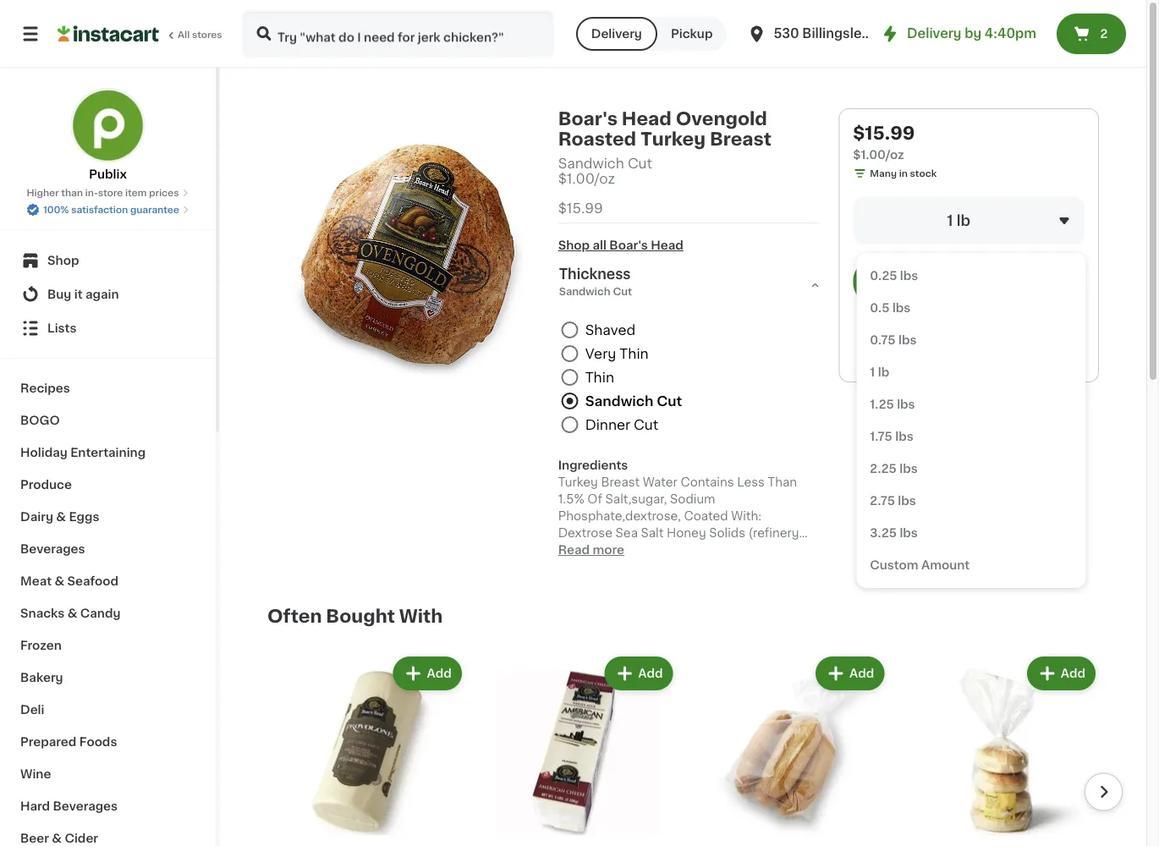 Task type: vqa. For each thing, say whether or not it's contained in the screenshot.
'solids'
yes



Task type: locate. For each thing, give the bounding box(es) containing it.
place
[[860, 416, 893, 427]]

1 vertical spatial lb
[[878, 366, 890, 378]]

0 vertical spatial cut
[[628, 157, 653, 170]]

shop up buy
[[47, 255, 79, 267]]

& inside 'link'
[[67, 608, 77, 619]]

shop for shop all boar's head
[[558, 240, 590, 252]]

1 lb inside list box
[[870, 366, 890, 378]]

prepared foods link
[[10, 726, 206, 758]]

1 horizontal spatial 100% satisfaction guarantee
[[889, 399, 1062, 410]]

0 horizontal spatial 1
[[870, 366, 875, 378]]

onion
[[732, 544, 768, 556]]

sandwich
[[558, 157, 624, 170], [585, 394, 654, 408]]

lbs right 0.75
[[899, 334, 917, 346]]

1 vertical spatial breast
[[601, 477, 640, 488]]

beverages link
[[10, 533, 206, 565]]

100% satisfaction guarantee down store
[[43, 205, 179, 215]]

lb inside list box
[[878, 366, 890, 378]]

all stores link
[[58, 10, 223, 58]]

100% satisfaction guarantee link
[[889, 396, 1062, 413]]

1 vertical spatial guarantee
[[1000, 399, 1062, 410]]

0 horizontal spatial satisfaction
[[71, 205, 128, 215]]

bakery
[[20, 672, 63, 684]]

very thin
[[585, 347, 649, 361]]

prepared foods
[[20, 736, 117, 748]]

1 lb
[[947, 214, 971, 228], [870, 366, 890, 378]]

1 horizontal spatial 1 lb
[[947, 214, 971, 228]]

delivery left by
[[907, 28, 962, 40]]

& left candy
[[67, 608, 77, 619]]

sodium
[[670, 494, 716, 505]]

thin right very
[[620, 347, 649, 361]]

shaved
[[585, 323, 636, 337]]

0 horizontal spatial $1.00/oz
[[558, 172, 615, 186]]

$15.99 up all
[[558, 201, 603, 215]]

1 vertical spatial turkey
[[558, 477, 598, 488]]

lbs right 2.25
[[900, 463, 918, 475]]

hard
[[20, 801, 50, 812]]

list box
[[857, 253, 1086, 588]]

1 vertical spatial $15.99
[[558, 201, 603, 215]]

cut inside sandwich cut $1.00/oz
[[628, 157, 653, 170]]

many in stock
[[870, 169, 937, 178]]

0 vertical spatial sandwich
[[558, 157, 624, 170]]

$15.99 for $15.99
[[558, 201, 603, 215]]

2.75 lbs
[[870, 495, 916, 507]]

cut up dinner cut
[[657, 394, 682, 408]]

0 horizontal spatial 1 lb
[[870, 366, 890, 378]]

0 horizontal spatial 100%
[[43, 205, 69, 215]]

lbs for 2.75 lbs
[[898, 495, 916, 507]]

and
[[605, 578, 629, 590]]

it
[[74, 289, 83, 300]]

in-
[[85, 188, 98, 198]]

0 vertical spatial turkey
[[641, 130, 706, 148]]

lbs for 1.25 lbs
[[897, 399, 915, 410]]

1 vertical spatial cut
[[657, 394, 682, 408]]

& left eggs
[[56, 511, 66, 523]]

bogo link
[[10, 405, 206, 437]]

1 vertical spatial shop
[[47, 255, 79, 267]]

$15.99 for $15.99 $1.00/oz
[[853, 124, 915, 142]]

bakery link
[[10, 662, 206, 694]]

3.25 lbs
[[870, 527, 918, 539]]

$1.00/oz inside $15.99 $1.00/oz
[[853, 149, 904, 161]]

1 horizontal spatial 1
[[947, 214, 953, 228]]

lbs for 0.5 lbs
[[893, 302, 911, 314]]

buy it again link
[[10, 278, 206, 311]]

your
[[896, 416, 923, 427]]

holiday
[[20, 447, 67, 459]]

0 vertical spatial 100% satisfaction guarantee
[[43, 205, 179, 215]]

breast up salt,sugar,
[[601, 477, 640, 488]]

lbs for 2.25 lbs
[[900, 463, 918, 475]]

turkey
[[641, 130, 706, 148], [558, 477, 598, 488]]

read more
[[558, 544, 625, 556]]

turkey up 1.5%
[[558, 477, 598, 488]]

product group
[[267, 653, 465, 846], [479, 653, 677, 846], [690, 653, 888, 846], [901, 653, 1099, 846]]

1 vertical spatial satisfaction
[[925, 399, 997, 410]]

lbs right the 3.25
[[900, 527, 918, 539]]

1 add button from the left
[[395, 659, 460, 689]]

lbs right 0.5
[[893, 302, 911, 314]]

0 horizontal spatial delivery
[[591, 28, 642, 40]]

billingsley
[[803, 28, 870, 40]]

beer & cider
[[20, 833, 98, 845]]

1 horizontal spatial breast
[[710, 130, 772, 148]]

0 vertical spatial shop
[[558, 240, 590, 252]]

0 vertical spatial less
[[737, 477, 765, 488]]

meat & seafood link
[[10, 565, 206, 597]]

all stores
[[178, 30, 222, 39]]

2.75
[[870, 495, 895, 507]]

1 horizontal spatial $1.00/oz
[[853, 149, 904, 161]]

$1.00/oz up many on the top of the page
[[853, 149, 904, 161]]

& right "beer"
[[52, 833, 62, 845]]

produce link
[[10, 469, 206, 501]]

stores
[[192, 30, 222, 39]]

add button
[[395, 659, 460, 689], [606, 659, 672, 689], [818, 659, 883, 689], [1029, 659, 1094, 689]]

delivery by 4:40pm
[[907, 28, 1037, 40]]

1 horizontal spatial $15.99
[[853, 124, 915, 142]]

item carousel region
[[267, 647, 1123, 846]]

1 horizontal spatial turkey
[[641, 130, 706, 148]]

lbs for 1.75 lbs
[[896, 431, 914, 443]]

beverages up cider at the bottom
[[53, 801, 118, 812]]

sandwich for sandwich cut
[[585, 394, 654, 408]]

0 horizontal spatial breast
[[601, 477, 640, 488]]

1 horizontal spatial delivery
[[907, 28, 962, 40]]

turkey down head
[[641, 130, 706, 148]]

shop inside shop link
[[47, 255, 79, 267]]

cider
[[65, 833, 98, 845]]

1 vertical spatial sandwich
[[585, 394, 654, 408]]

satisfaction up the place your order with peace of mind.
[[925, 399, 997, 410]]

0 horizontal spatial turkey
[[558, 477, 598, 488]]

0 horizontal spatial guarantee
[[130, 205, 179, 215]]

0 horizontal spatial shop
[[47, 255, 79, 267]]

100% satisfaction guarantee
[[43, 205, 179, 215], [889, 399, 1062, 410]]

lbs right 2.75
[[898, 495, 916, 507]]

delivery inside 'button'
[[591, 28, 642, 40]]

shop for shop
[[47, 255, 79, 267]]

0 vertical spatial satisfaction
[[71, 205, 128, 215]]

delivery left pickup
[[591, 28, 642, 40]]

often
[[267, 607, 322, 625]]

sandwich inside sandwich cut $1.00/oz
[[558, 157, 624, 170]]

shop link
[[10, 244, 206, 278]]

100% inside button
[[43, 205, 69, 215]]

None search field
[[242, 10, 554, 58]]

0 vertical spatial guarantee
[[130, 205, 179, 215]]

lbs up your
[[897, 399, 915, 410]]

0 vertical spatial 100%
[[43, 205, 69, 215]]

beverages down the dairy & eggs
[[20, 543, 85, 555]]

thin down very
[[585, 371, 614, 384]]

amount
[[922, 559, 970, 571]]

100% satisfaction guarantee up with
[[889, 399, 1062, 410]]

recipes
[[20, 383, 70, 394]]

0 vertical spatial lb
[[957, 214, 971, 228]]

salt,sugar,
[[606, 494, 667, 505]]

0 vertical spatial 1
[[947, 214, 953, 228]]

1 vertical spatial 1 lb
[[870, 366, 890, 378]]

deli
[[20, 704, 44, 716]]

0 horizontal spatial 100% satisfaction guarantee
[[43, 205, 179, 215]]

to
[[1051, 324, 1064, 336]]

shop left all
[[558, 240, 590, 252]]

guarantee down prices
[[130, 205, 179, 215]]

1 vertical spatial 100%
[[889, 399, 922, 410]]

100% up your
[[889, 399, 922, 410]]

lbs right 0.25
[[900, 270, 919, 282]]

wine
[[20, 768, 51, 780]]

100% down the higher
[[43, 205, 69, 215]]

1 lb inside field
[[947, 214, 971, 228]]

0 vertical spatial breast
[[710, 130, 772, 148]]

often bought with
[[267, 607, 443, 625]]

deli link
[[10, 694, 206, 726]]

service type group
[[576, 17, 726, 51]]

cut down sandwich cut
[[634, 418, 659, 432]]

$15.99 up many on the top of the page
[[853, 124, 915, 142]]

recipes link
[[10, 372, 206, 405]]

$1.00/oz down roasted at the top of the page
[[558, 172, 615, 186]]

higher than in-store item prices
[[27, 188, 179, 198]]

ingredients
[[558, 460, 628, 472]]

1 horizontal spatial 100%
[[889, 399, 922, 410]]

2 vertical spatial cut
[[634, 418, 659, 432]]

dextrose
[[558, 527, 613, 539]]

0 vertical spatial $1.00/oz
[[853, 149, 904, 161]]

less down read
[[558, 561, 586, 573]]

2.25 lbs
[[870, 463, 918, 475]]

entertaining
[[70, 447, 146, 459]]

Search field
[[244, 12, 552, 56]]

shop
[[558, 240, 590, 252], [47, 255, 79, 267]]

$1.00/oz
[[853, 149, 904, 161], [558, 172, 615, 186]]

less left than
[[737, 477, 765, 488]]

0 horizontal spatial $15.99
[[558, 201, 603, 215]]

boar's
[[558, 110, 618, 127]]

cut for sandwich cut
[[657, 394, 682, 408]]

read
[[558, 544, 590, 556]]

lb inside 1 lb field
[[957, 214, 971, 228]]

& right meat
[[55, 575, 64, 587]]

1 horizontal spatial lb
[[957, 214, 971, 228]]

1 vertical spatial less
[[558, 561, 586, 573]]

0 horizontal spatial lb
[[878, 366, 890, 378]]

lbs for 3.25 lbs
[[900, 527, 918, 539]]

head
[[651, 240, 684, 252]]

0 horizontal spatial thin
[[585, 371, 614, 384]]

0 vertical spatial thin
[[620, 347, 649, 361]]

cut for dinner cut
[[634, 418, 659, 432]]

ovengold
[[676, 110, 767, 127]]

satisfaction down higher than in-store item prices
[[71, 205, 128, 215]]

beverages
[[20, 543, 85, 555], [53, 801, 118, 812]]

guarantee up of
[[1000, 399, 1062, 410]]

1 vertical spatial $1.00/oz
[[558, 172, 615, 186]]

1 horizontal spatial shop
[[558, 240, 590, 252]]

breast down ovengold
[[710, 130, 772, 148]]

0 vertical spatial 1 lb
[[947, 214, 971, 228]]

guarantee
[[130, 205, 179, 215], [1000, 399, 1062, 410]]

buy
[[47, 289, 71, 300]]

1
[[947, 214, 953, 228], [870, 366, 875, 378]]

cut down boar's head ovengold roasted turkey breast
[[628, 157, 653, 170]]

0 vertical spatial $15.99
[[853, 124, 915, 142]]

1 vertical spatial 100% satisfaction guarantee
[[889, 399, 1062, 410]]

lbs
[[900, 270, 919, 282], [893, 302, 911, 314], [899, 334, 917, 346], [897, 399, 915, 410], [896, 431, 914, 443], [900, 463, 918, 475], [898, 495, 916, 507], [900, 527, 918, 539]]

4 product group from the left
[[901, 653, 1099, 846]]

lbs down your
[[896, 431, 914, 443]]

& for meat
[[55, 575, 64, 587]]

1 vertical spatial 1
[[870, 366, 875, 378]]

&
[[56, 511, 66, 523], [55, 575, 64, 587], [67, 608, 77, 619], [52, 833, 62, 845]]

sandwich up dinner cut
[[585, 394, 654, 408]]

instacart logo image
[[58, 24, 159, 44]]

sandwich down roasted at the top of the page
[[558, 157, 624, 170]]

buy it again
[[47, 289, 119, 300]]

1 horizontal spatial less
[[737, 477, 765, 488]]

sandwich for sandwich cut $1.00/oz
[[558, 157, 624, 170]]

0 vertical spatial beverages
[[20, 543, 85, 555]]



Task type: describe. For each thing, give the bounding box(es) containing it.
0.25
[[870, 270, 897, 282]]

in
[[899, 169, 908, 178]]

snacks
[[20, 608, 65, 619]]

1 vertical spatial beverages
[[53, 801, 118, 812]]

1 vertical spatial thin
[[585, 371, 614, 384]]

3 add button from the left
[[818, 659, 883, 689]]

shop all boar's head
[[558, 240, 684, 252]]

530
[[774, 28, 799, 40]]

beer & cider link
[[10, 823, 206, 846]]

guarantee inside button
[[130, 205, 179, 215]]

peace
[[989, 416, 1026, 427]]

100% satisfaction guarantee inside button
[[43, 205, 179, 215]]

meat
[[20, 575, 52, 587]]

boar's head ovengold roasted turkey breast image
[[281, 122, 538, 379]]

syrup
[[558, 544, 593, 556]]

turkey inside turkey breast water contains less than 1.5% of salt,sugar, sodium phosphate,dextrose, coated with: dextrose sea salt honey solids (refinery syrup honey) paprika,spices onion 2% or less of natural flavors, extractives of paprika and turmeric.
[[558, 477, 598, 488]]

than
[[61, 188, 83, 198]]

more
[[593, 544, 625, 556]]

of
[[1029, 416, 1042, 427]]

1.75 lbs
[[870, 431, 914, 443]]

lists
[[47, 322, 77, 334]]

lbs for 0.75 lbs
[[899, 334, 917, 346]]

snacks & candy link
[[10, 597, 206, 630]]

boar's head ovengold roasted turkey breast
[[558, 110, 772, 148]]

delivery button
[[576, 17, 657, 51]]

again
[[86, 289, 119, 300]]

with
[[961, 416, 986, 427]]

foods
[[79, 736, 117, 748]]

4 add button from the left
[[1029, 659, 1094, 689]]

natural
[[607, 561, 650, 573]]

meat & seafood
[[20, 575, 118, 587]]

frozen
[[20, 640, 62, 652]]

beer
[[20, 833, 49, 845]]

dairy
[[20, 511, 53, 523]]

sea
[[616, 527, 638, 539]]

1 inside list box
[[870, 366, 875, 378]]

paprika,spices
[[643, 544, 729, 556]]

prices
[[149, 188, 179, 198]]

2 button
[[1057, 14, 1126, 54]]

2 product group from the left
[[479, 653, 677, 846]]

1 horizontal spatial satisfaction
[[925, 399, 997, 410]]

many
[[870, 169, 897, 178]]

higher
[[27, 188, 59, 198]]

list
[[1066, 324, 1085, 336]]

or
[[792, 544, 807, 556]]

publix logo image
[[71, 88, 145, 162]]

dinner cut
[[585, 418, 659, 432]]

2 add button from the left
[[606, 659, 672, 689]]

turkey inside boar's head ovengold roasted turkey breast
[[641, 130, 706, 148]]

pickup button
[[657, 17, 726, 51]]

flavors,
[[653, 561, 699, 573]]

turkey breast water contains less than 1.5% of salt,sugar, sodium phosphate,dextrose, coated with: dextrose sea salt honey solids (refinery syrup honey) paprika,spices onion 2% or less of natural flavors, extractives of paprika and turmeric.
[[558, 477, 807, 590]]

& for beer
[[52, 833, 62, 845]]

& for dairy
[[56, 511, 66, 523]]

store
[[98, 188, 123, 198]]

road
[[873, 28, 907, 40]]

lbs for 0.25 lbs
[[900, 270, 919, 282]]

(refinery
[[749, 527, 799, 539]]

of right 1.5%
[[588, 494, 603, 505]]

1 inside field
[[947, 214, 953, 228]]

100% satisfaction guarantee button
[[26, 200, 189, 217]]

than
[[768, 477, 797, 488]]

$15.99 $1.00/oz
[[853, 124, 915, 161]]

2.25
[[870, 463, 897, 475]]

bought
[[326, 607, 395, 625]]

delivery for delivery by 4:40pm
[[907, 28, 962, 40]]

all
[[178, 30, 190, 39]]

place your order with peace of mind.
[[860, 416, 1078, 427]]

snacks & candy
[[20, 608, 121, 619]]

3 product group from the left
[[690, 653, 888, 846]]

0.75
[[870, 334, 896, 346]]

2
[[1101, 28, 1108, 40]]

higher than in-store item prices link
[[27, 186, 189, 200]]

prepared
[[20, 736, 76, 748]]

1 horizontal spatial thin
[[620, 347, 649, 361]]

& for snacks
[[67, 608, 77, 619]]

1.25 lbs
[[870, 399, 915, 410]]

custom amount
[[870, 559, 970, 571]]

contains
[[681, 477, 734, 488]]

extractives
[[702, 561, 768, 573]]

holiday entertaining
[[20, 447, 146, 459]]

boar's
[[610, 240, 648, 252]]

0 horizontal spatial less
[[558, 561, 586, 573]]

ingredients button
[[558, 457, 819, 474]]

cut for sandwich cut $1.00/oz
[[628, 157, 653, 170]]

0.5 lbs
[[870, 302, 911, 314]]

1 lb field
[[853, 197, 1085, 245]]

delivery for delivery
[[591, 28, 642, 40]]

solids
[[709, 527, 746, 539]]

1.25
[[870, 399, 894, 410]]

seafood
[[67, 575, 118, 587]]

breast inside turkey breast water contains less than 1.5% of salt,sugar, sodium phosphate,dextrose, coated with: dextrose sea salt honey solids (refinery syrup honey) paprika,spices onion 2% or less of natural flavors, extractives of paprika and turmeric.
[[601, 477, 640, 488]]

bogo
[[20, 415, 60, 427]]

head
[[622, 110, 672, 127]]

2%
[[771, 544, 789, 556]]

honey
[[667, 527, 706, 539]]

wine link
[[10, 758, 206, 790]]

honey)
[[596, 544, 640, 556]]

with
[[399, 607, 443, 625]]

3.25
[[870, 527, 897, 539]]

$1.00/oz inside sandwich cut $1.00/oz
[[558, 172, 615, 186]]

list box containing 0.25 lbs
[[857, 253, 1086, 588]]

530 billingsley road
[[774, 28, 907, 40]]

hard beverages
[[20, 801, 118, 812]]

of down read more
[[589, 561, 604, 573]]

phosphate,dextrose,
[[558, 510, 681, 522]]

satisfaction inside button
[[71, 205, 128, 215]]

breast inside boar's head ovengold roasted turkey breast
[[710, 130, 772, 148]]

1 horizontal spatial guarantee
[[1000, 399, 1062, 410]]

produce
[[20, 479, 72, 491]]

custom
[[870, 559, 919, 571]]

with:
[[731, 510, 762, 522]]

of down 2%
[[771, 561, 786, 573]]

add to list
[[1023, 324, 1085, 336]]

1 product group from the left
[[267, 653, 465, 846]]

frozen link
[[10, 630, 206, 662]]

stock
[[910, 169, 937, 178]]



